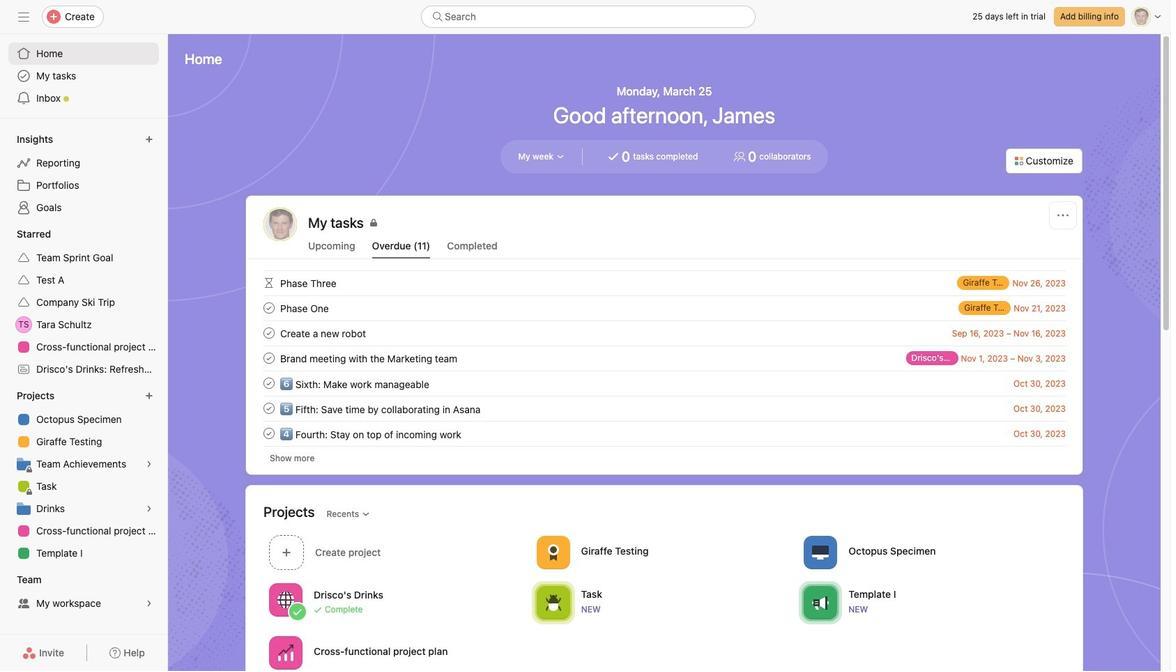 Task type: locate. For each thing, give the bounding box(es) containing it.
mark complete image for sixth list item
[[261, 400, 278, 417]]

2 mark complete image from the top
[[261, 400, 278, 417]]

1 mark complete image from the top
[[261, 300, 278, 317]]

6 list item from the top
[[247, 396, 1083, 421]]

1 mark complete checkbox from the top
[[261, 300, 278, 317]]

list item
[[247, 271, 1083, 296], [247, 296, 1083, 321], [247, 321, 1083, 346], [247, 346, 1083, 371], [247, 371, 1083, 396], [247, 396, 1083, 421], [247, 421, 1083, 446]]

projects element
[[0, 384, 167, 568]]

1 mark complete image from the top
[[261, 350, 278, 367]]

3 mark complete image from the top
[[261, 375, 278, 392]]

mark complete image for mark complete checkbox corresponding to fifth list item from the top
[[261, 375, 278, 392]]

2 mark complete checkbox from the top
[[261, 375, 278, 392]]

insights element
[[0, 127, 167, 222]]

new insights image
[[145, 135, 153, 144]]

list box
[[421, 6, 756, 28]]

4 list item from the top
[[247, 346, 1083, 371]]

see details, team achievements image
[[145, 460, 153, 469]]

1 vertical spatial mark complete image
[[261, 325, 278, 342]]

1 vertical spatial mark complete checkbox
[[261, 375, 278, 392]]

new project or portfolio image
[[145, 392, 153, 400]]

mark complete checkbox for fourth list item from the bottom of the page
[[261, 350, 278, 367]]

mark complete checkbox for sixth list item
[[261, 400, 278, 417]]

Mark complete checkbox
[[261, 300, 278, 317], [261, 375, 278, 392]]

2 vertical spatial mark complete image
[[261, 426, 278, 442]]

2 mark complete checkbox from the top
[[261, 350, 278, 367]]

mark complete image
[[261, 350, 278, 367], [261, 400, 278, 417], [261, 426, 278, 442]]

0 vertical spatial mark complete checkbox
[[261, 300, 278, 317]]

global element
[[0, 34, 167, 118]]

3 mark complete image from the top
[[261, 426, 278, 442]]

0 vertical spatial mark complete image
[[261, 300, 278, 317]]

1 list item from the top
[[247, 271, 1083, 296]]

4 mark complete checkbox from the top
[[261, 426, 278, 442]]

0 vertical spatial mark complete image
[[261, 350, 278, 367]]

1 vertical spatial mark complete image
[[261, 400, 278, 417]]

1 mark complete checkbox from the top
[[261, 325, 278, 342]]

megaphone image
[[813, 595, 830, 611]]

2 vertical spatial mark complete image
[[261, 375, 278, 392]]

Mark complete checkbox
[[261, 325, 278, 342], [261, 350, 278, 367], [261, 400, 278, 417], [261, 426, 278, 442]]

mark complete image
[[261, 300, 278, 317], [261, 325, 278, 342], [261, 375, 278, 392]]

mark complete checkbox for 1st list item from the bottom
[[261, 426, 278, 442]]

3 mark complete checkbox from the top
[[261, 400, 278, 417]]

mark complete checkbox for fifth list item from the top
[[261, 375, 278, 392]]



Task type: describe. For each thing, give the bounding box(es) containing it.
2 list item from the top
[[247, 296, 1083, 321]]

actions image
[[1058, 210, 1069, 221]]

ribbon image
[[545, 544, 562, 561]]

see details, drinks image
[[145, 505, 153, 513]]

mark complete image for fourth list item from the bottom of the page
[[261, 350, 278, 367]]

hide sidebar image
[[18, 11, 29, 22]]

see details, my workspace image
[[145, 600, 153, 608]]

teams element
[[0, 568, 167, 618]]

globe image
[[278, 592, 294, 609]]

mark complete checkbox for sixth list item from the bottom
[[261, 300, 278, 317]]

mark complete image for mark complete checkbox associated with sixth list item from the bottom
[[261, 300, 278, 317]]

3 list item from the top
[[247, 321, 1083, 346]]

dependencies image
[[261, 275, 278, 292]]

mark complete image for 1st list item from the bottom
[[261, 426, 278, 442]]

starred element
[[0, 222, 167, 384]]

graph image
[[278, 645, 294, 662]]

7 list item from the top
[[247, 421, 1083, 446]]

bug image
[[545, 595, 562, 611]]

5 list item from the top
[[247, 371, 1083, 396]]

mark complete checkbox for 3rd list item from the top
[[261, 325, 278, 342]]

2 mark complete image from the top
[[261, 325, 278, 342]]

computer image
[[813, 544, 830, 561]]



Task type: vqa. For each thing, say whether or not it's contained in the screenshot.
Add Billing Info 'button'
no



